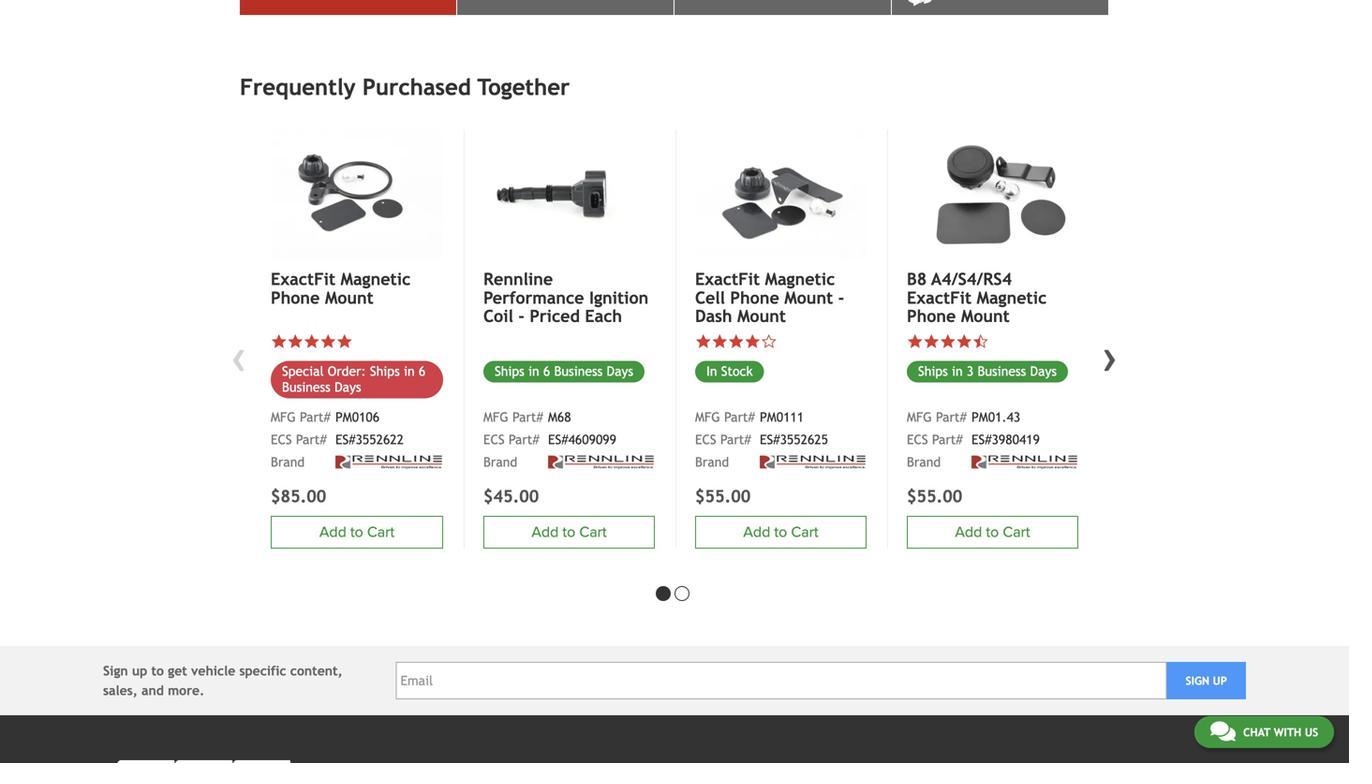 Task type: locate. For each thing, give the bounding box(es) containing it.
up
[[132, 664, 147, 679], [1213, 675, 1227, 688]]

3 brand from the left
[[695, 455, 729, 470]]

add to cart
[[319, 524, 395, 542], [532, 524, 607, 542], [743, 524, 819, 542], [955, 524, 1030, 542]]

1 6 from the left
[[419, 364, 426, 379]]

days inside special order: ships in 6 business days
[[335, 380, 361, 395]]

mfg down 'in'
[[695, 410, 720, 425]]

magnetic inside exactfit magnetic phone mount
[[341, 269, 411, 289]]

4 add to cart button from the left
[[907, 516, 1079, 549]]

mfg left m68
[[484, 410, 509, 425]]

rennline image for exactfit magnetic phone mount
[[335, 455, 443, 469]]

brand inside mfg part# pm0111 ecs part# es#3552625 brand
[[695, 455, 729, 470]]

rennline image for exactfit magnetic cell phone mount - dash mount
[[760, 455, 867, 469]]

3 add to cart button from the left
[[695, 516, 867, 549]]

ecs
[[271, 432, 292, 447], [484, 432, 505, 447], [695, 432, 716, 447], [907, 432, 928, 447]]

pm0111
[[760, 410, 804, 425]]

2 horizontal spatial exactfit
[[907, 288, 972, 308]]

$55.00 down mfg part# pm01.43 ecs part# es#3980419 brand on the right bottom of the page
[[907, 487, 963, 506]]

4 cart from the left
[[1003, 524, 1030, 542]]

magnetic up empty star image
[[765, 269, 835, 289]]

b8 a4/s4/rs4 exactfit magnetic phone mount link
[[907, 269, 1079, 326]]

days
[[607, 364, 633, 379], [1030, 364, 1057, 379], [335, 380, 361, 395]]

sign up the sales,
[[103, 664, 128, 679]]

add to cart for exactfit magnetic phone mount
[[319, 524, 395, 542]]

up up and at the left bottom
[[132, 664, 147, 679]]

›
[[1103, 332, 1118, 382]]

1 horizontal spatial ships
[[495, 364, 525, 379]]

2 add to cart from the left
[[532, 524, 607, 542]]

pm0106
[[335, 410, 380, 425]]

add
[[319, 524, 346, 542], [532, 524, 559, 542], [743, 524, 770, 542], [955, 524, 982, 542]]

add to cart for b8 a4/s4/rs4 exactfit magnetic phone mount
[[955, 524, 1030, 542]]

ecs for exactfit magnetic cell phone mount - dash mount
[[695, 432, 716, 447]]

sign up button
[[1167, 663, 1246, 700]]

magnetic inside exactfit magnetic cell phone mount - dash mount
[[765, 269, 835, 289]]

comments image
[[1211, 721, 1236, 743]]

rennline image down 'es#3552625'
[[760, 455, 867, 469]]

1 horizontal spatial up
[[1213, 675, 1227, 688]]

6 right order:
[[419, 364, 426, 379]]

1 star image from the left
[[271, 334, 287, 350]]

ships left 3
[[918, 364, 948, 379]]

1 ships from the left
[[370, 364, 400, 379]]

1 horizontal spatial sign
[[1186, 675, 1210, 688]]

add for exactfit magnetic phone mount
[[319, 524, 346, 542]]

es#3552622
[[335, 432, 404, 447]]

to inside sign up to get vehicle specific content, sales, and more.
[[151, 664, 164, 679]]

es#4609099
[[548, 432, 617, 447]]

mfg inside mfg part# pm0106 ecs part# es#3552622 brand
[[271, 410, 296, 425]]

in down priced
[[529, 364, 539, 379]]

part# left pm0106
[[300, 410, 331, 425]]

brand for exactfit magnetic cell phone mount - dash mount
[[695, 455, 729, 470]]

cart
[[367, 524, 395, 542], [579, 524, 607, 542], [791, 524, 819, 542], [1003, 524, 1030, 542]]

sign up
[[1186, 675, 1227, 688]]

mfg
[[271, 410, 296, 425], [484, 410, 509, 425], [695, 410, 720, 425], [907, 410, 932, 425]]

1 $55.00 from the left
[[695, 487, 751, 506]]

3 add to cart from the left
[[743, 524, 819, 542]]

0 horizontal spatial days
[[335, 380, 361, 395]]

2 cart from the left
[[579, 524, 607, 542]]

priced
[[530, 307, 580, 326]]

1 horizontal spatial magnetic
[[765, 269, 835, 289]]

0 horizontal spatial up
[[132, 664, 147, 679]]

ignition
[[589, 288, 649, 308]]

sign up chat with us link
[[1186, 675, 1210, 688]]

- left b8
[[838, 288, 844, 308]]

add to cart for rennline performance ignition coil - priced each
[[532, 524, 607, 542]]

ships down the coil
[[495, 364, 525, 379]]

mfg part# pm01.43 ecs part# es#3980419 brand
[[907, 410, 1040, 470]]

2 horizontal spatial in
[[952, 364, 963, 379]]

in right order:
[[404, 364, 415, 379]]

to
[[350, 524, 363, 542], [563, 524, 576, 542], [774, 524, 787, 542], [986, 524, 999, 542], [151, 664, 164, 679]]

chat with us
[[1243, 726, 1318, 739]]

0 horizontal spatial in
[[404, 364, 415, 379]]

1 add from the left
[[319, 524, 346, 542]]

mount
[[325, 288, 374, 308], [784, 288, 833, 308], [737, 307, 786, 326], [961, 307, 1010, 326]]

coil
[[484, 307, 513, 326]]

1 horizontal spatial 6
[[543, 364, 550, 379]]

pm01.43
[[972, 410, 1021, 425]]

4 brand from the left
[[907, 455, 941, 470]]

6 inside special order: ships in 6 business days
[[419, 364, 426, 379]]

exactfit magnetic phone mount image
[[271, 130, 443, 259]]

2 horizontal spatial days
[[1030, 364, 1057, 379]]

2 ecs from the left
[[484, 432, 505, 447]]

1 horizontal spatial business
[[554, 364, 603, 379]]

rennline performance ignition coil - priced each link
[[484, 269, 655, 326]]

add down $85.00
[[319, 524, 346, 542]]

- right the coil
[[518, 307, 525, 326]]

1 add to cart button from the left
[[271, 516, 443, 549]]

exactfit inside exactfit magnetic phone mount
[[271, 269, 336, 289]]

days down each
[[607, 364, 633, 379]]

1 add to cart from the left
[[319, 524, 395, 542]]

1 horizontal spatial $55.00
[[907, 487, 963, 506]]

ecs left es#3980419
[[907, 432, 928, 447]]

to for b8 a4/s4/rs4 exactfit magnetic phone mount
[[986, 524, 999, 542]]

exactfit inside b8 a4/s4/rs4 exactfit magnetic phone mount
[[907, 288, 972, 308]]

ecs up $85.00
[[271, 432, 292, 447]]

sign for sign up to get vehicle specific content, sales, and more.
[[103, 664, 128, 679]]

$55.00 down mfg part# pm0111 ecs part# es#3552625 brand
[[695, 487, 751, 506]]

ecs down 'in'
[[695, 432, 716, 447]]

0 horizontal spatial ships
[[370, 364, 400, 379]]

0 horizontal spatial sign
[[103, 664, 128, 679]]

ecs inside mfg part# pm01.43 ecs part# es#3980419 brand
[[907, 432, 928, 447]]

business down special
[[282, 380, 331, 395]]

2 horizontal spatial magnetic
[[977, 288, 1047, 308]]

cell
[[695, 288, 725, 308]]

ecs inside mfg part# pm0111 ecs part# es#3552625 brand
[[695, 432, 716, 447]]

2 horizontal spatial ships
[[918, 364, 948, 379]]

- inside exactfit magnetic cell phone mount - dash mount
[[838, 288, 844, 308]]

specific
[[239, 664, 286, 679]]

mfg left pm01.43 at the bottom of page
[[907, 410, 932, 425]]

phone down b8
[[907, 307, 956, 326]]

0 horizontal spatial exactfit
[[271, 269, 336, 289]]

1 brand from the left
[[271, 455, 305, 470]]

sign inside sign up to get vehicle specific content, sales, and more.
[[103, 664, 128, 679]]

with
[[1274, 726, 1302, 739]]

magnetic down exactfit magnetic phone mount image
[[341, 269, 411, 289]]

6
[[419, 364, 426, 379], [543, 364, 550, 379]]

phone up special
[[271, 288, 320, 308]]

4 star image from the left
[[695, 334, 712, 350]]

ecs for b8 a4/s4/rs4 exactfit magnetic phone mount
[[907, 432, 928, 447]]

ecs for exactfit magnetic phone mount
[[271, 432, 292, 447]]

2 brand from the left
[[484, 455, 517, 470]]

3 in from the left
[[952, 364, 963, 379]]

cart for exactfit magnetic cell phone mount - dash mount
[[791, 524, 819, 542]]

$85.00
[[271, 487, 326, 506]]

ships right order:
[[370, 364, 400, 379]]

special
[[282, 364, 324, 379]]

1 horizontal spatial in
[[529, 364, 539, 379]]

exactfit magnetic phone mount
[[271, 269, 411, 308]]

6 up m68
[[543, 364, 550, 379]]

ships for ships in 3 business days
[[918, 364, 948, 379]]

us
[[1305, 726, 1318, 739]]

add down mfg part# pm01.43 ecs part# es#3980419 brand on the right bottom of the page
[[955, 524, 982, 542]]

up for sign up
[[1213, 675, 1227, 688]]

brand
[[271, 455, 305, 470], [484, 455, 517, 470], [695, 455, 729, 470], [907, 455, 941, 470]]

mfg inside mfg part# pm01.43 ecs part# es#3980419 brand
[[907, 410, 932, 425]]

2 mfg from the left
[[484, 410, 509, 425]]

3 add from the left
[[743, 524, 770, 542]]

ecs inside mfg part# m68 ecs part# es#4609099 brand
[[484, 432, 505, 447]]

phone inside exactfit magnetic phone mount
[[271, 288, 320, 308]]

4 add from the left
[[955, 524, 982, 542]]

4 mfg from the left
[[907, 410, 932, 425]]

1 cart from the left
[[367, 524, 395, 542]]

sign
[[103, 664, 128, 679], [1186, 675, 1210, 688]]

magnetic for phone
[[765, 269, 835, 289]]

b8 a4/s4/rs4 exactfit magnetic phone mount
[[907, 269, 1047, 326]]

in
[[404, 364, 415, 379], [529, 364, 539, 379], [952, 364, 963, 379]]

more.
[[168, 684, 204, 699]]

days for ships in 6 business days
[[607, 364, 633, 379]]

1 horizontal spatial phone
[[730, 288, 779, 308]]

chat with us link
[[1195, 717, 1334, 749]]

add down mfg part# pm0111 ecs part# es#3552625 brand
[[743, 524, 770, 542]]

mfg down special
[[271, 410, 296, 425]]

star image
[[287, 334, 304, 350], [320, 334, 336, 350], [336, 334, 353, 350], [695, 334, 712, 350], [712, 334, 728, 350], [907, 334, 923, 350]]

4 add to cart from the left
[[955, 524, 1030, 542]]

ships in 6 business days
[[495, 364, 633, 379]]

0 horizontal spatial $55.00
[[695, 487, 751, 506]]

ships
[[370, 364, 400, 379], [495, 364, 525, 379], [918, 364, 948, 379]]

magnetic inside b8 a4/s4/rs4 exactfit magnetic phone mount
[[977, 288, 1047, 308]]

1 horizontal spatial days
[[607, 364, 633, 379]]

brand for exactfit magnetic phone mount
[[271, 455, 305, 470]]

dash
[[695, 307, 732, 326]]

-
[[838, 288, 844, 308], [518, 307, 525, 326]]

business up m68
[[554, 364, 603, 379]]

business right 3
[[978, 364, 1026, 379]]

empty star image
[[761, 334, 777, 350]]

business
[[554, 364, 603, 379], [978, 364, 1026, 379], [282, 380, 331, 395]]

3 star image from the left
[[336, 334, 353, 350]]

3 ecs from the left
[[695, 432, 716, 447]]

2 add from the left
[[532, 524, 559, 542]]

brand inside mfg part# pm0106 ecs part# es#3552622 brand
[[271, 455, 305, 470]]

ecs up $45.00 at left
[[484, 432, 505, 447]]

part# left 'es#3552625'
[[720, 432, 751, 447]]

half star image
[[973, 334, 989, 350]]

4 ecs from the left
[[907, 432, 928, 447]]

0 horizontal spatial phone
[[271, 288, 320, 308]]

phone
[[271, 288, 320, 308], [730, 288, 779, 308], [907, 307, 956, 326]]

2 add to cart button from the left
[[484, 516, 655, 549]]

- inside rennline performance ignition coil - priced each
[[518, 307, 525, 326]]

1 in from the left
[[404, 364, 415, 379]]

add to cart button
[[271, 516, 443, 549], [484, 516, 655, 549], [695, 516, 867, 549], [907, 516, 1079, 549]]

add for b8 a4/s4/rs4 exactfit magnetic phone mount
[[955, 524, 982, 542]]

2 6 from the left
[[543, 364, 550, 379]]

magnetic
[[341, 269, 411, 289], [765, 269, 835, 289], [977, 288, 1047, 308]]

ecs inside mfg part# pm0106 ecs part# es#3552622 brand
[[271, 432, 292, 447]]

b8
[[907, 269, 927, 289]]

2 ships from the left
[[495, 364, 525, 379]]

3 ships from the left
[[918, 364, 948, 379]]

sign up to get vehicle specific content, sales, and more.
[[103, 664, 343, 699]]

2 horizontal spatial business
[[978, 364, 1026, 379]]

star image
[[271, 334, 287, 350], [304, 334, 320, 350], [728, 334, 744, 350], [744, 334, 761, 350], [923, 334, 940, 350], [940, 334, 956, 350], [956, 334, 973, 350]]

2 in from the left
[[529, 364, 539, 379]]

1 ecs from the left
[[271, 432, 292, 447]]

add down $45.00 at left
[[532, 524, 559, 542]]

rennline image down es#3980419
[[972, 455, 1079, 469]]

1 horizontal spatial -
[[838, 288, 844, 308]]

brand inside mfg part# pm01.43 ecs part# es#3980419 brand
[[907, 455, 941, 470]]

up inside "sign up" button
[[1213, 675, 1227, 688]]

1 horizontal spatial exactfit
[[695, 269, 760, 289]]

purchased
[[362, 74, 471, 100]]

part#
[[300, 410, 331, 425], [513, 410, 543, 425], [724, 410, 755, 425], [936, 410, 967, 425], [296, 432, 327, 447], [509, 432, 539, 447], [720, 432, 751, 447], [932, 432, 963, 447]]

mfg for b8 a4/s4/rs4 exactfit magnetic phone mount
[[907, 410, 932, 425]]

exactfit inside exactfit magnetic cell phone mount - dash mount
[[695, 269, 760, 289]]

5 star image from the left
[[712, 334, 728, 350]]

magnetic up half star image
[[977, 288, 1047, 308]]

up inside sign up to get vehicle specific content, sales, and more.
[[132, 664, 147, 679]]

6 star image from the left
[[940, 334, 956, 350]]

phone right the cell at the right top
[[730, 288, 779, 308]]

0 horizontal spatial 6
[[419, 364, 426, 379]]

stock
[[721, 364, 753, 379]]

2 horizontal spatial phone
[[907, 307, 956, 326]]

sign inside button
[[1186, 675, 1210, 688]]

2 $55.00 from the left
[[907, 487, 963, 506]]

add to cart button for rennline performance ignition coil - priced each
[[484, 516, 655, 549]]

days down order:
[[335, 380, 361, 395]]

0 horizontal spatial magnetic
[[341, 269, 411, 289]]

up up the comments icon
[[1213, 675, 1227, 688]]

m68
[[548, 410, 571, 425]]

in stock
[[707, 364, 753, 379]]

0 horizontal spatial -
[[518, 307, 525, 326]]

1 star image from the left
[[287, 334, 304, 350]]

1 mfg from the left
[[271, 410, 296, 425]]

exactfit magnetic cell phone mount - dash mount link
[[695, 269, 867, 326]]

$55.00
[[695, 487, 751, 506], [907, 487, 963, 506]]

0 horizontal spatial business
[[282, 380, 331, 395]]

exactfit
[[271, 269, 336, 289], [695, 269, 760, 289], [907, 288, 972, 308]]

rennline image down es#3552622
[[335, 455, 443, 469]]

rennline image
[[335, 455, 443, 469], [548, 455, 655, 469], [760, 455, 867, 469], [972, 455, 1079, 469]]

mount inside exactfit magnetic phone mount
[[325, 288, 374, 308]]

in left 3
[[952, 364, 963, 379]]

mfg inside mfg part# pm0111 ecs part# es#3552625 brand
[[695, 410, 720, 425]]

in for ships in 3 business days
[[952, 364, 963, 379]]

b8 a4/s4/rs4 exactfit magnetic phone mount image
[[907, 130, 1079, 258]]

3 mfg from the left
[[695, 410, 720, 425]]

7 star image from the left
[[956, 334, 973, 350]]

days left › link
[[1030, 364, 1057, 379]]

mfg for exactfit magnetic phone mount
[[271, 410, 296, 425]]

3 cart from the left
[[791, 524, 819, 542]]



Task type: describe. For each thing, give the bounding box(es) containing it.
chat
[[1243, 726, 1271, 739]]

part# left pm01.43 at the bottom of page
[[936, 410, 967, 425]]

add to cart for exactfit magnetic cell phone mount - dash mount
[[743, 524, 819, 542]]

rennline image down es#4609099
[[548, 455, 655, 469]]

rennline image for b8 a4/s4/rs4 exactfit magnetic phone mount
[[972, 455, 1079, 469]]

3
[[967, 364, 974, 379]]

exactfit magnetic cell phone mount - dash mount
[[695, 269, 844, 326]]

rennline performance ignition coil - priced each
[[484, 269, 649, 326]]

rennline performance ignition coil - priced each image
[[484, 130, 655, 258]]

get
[[168, 664, 187, 679]]

es#3552625
[[760, 432, 828, 447]]

part# up $45.00 at left
[[509, 432, 539, 447]]

3 star image from the left
[[728, 334, 744, 350]]

mfg part# pm0106 ecs part# es#3552622 brand
[[271, 410, 404, 470]]

$45.00
[[484, 487, 539, 506]]

brand for b8 a4/s4/rs4 exactfit magnetic phone mount
[[907, 455, 941, 470]]

sign for sign up
[[1186, 675, 1210, 688]]

phone inside b8 a4/s4/rs4 exactfit magnetic phone mount
[[907, 307, 956, 326]]

a4/s4/rs4
[[932, 269, 1012, 289]]

order:
[[328, 364, 366, 379]]

business for 3
[[978, 364, 1026, 379]]

exactfit for cell
[[695, 269, 760, 289]]

add to cart button for exactfit magnetic cell phone mount - dash mount
[[695, 516, 867, 549]]

mount inside b8 a4/s4/rs4 exactfit magnetic phone mount
[[961, 307, 1010, 326]]

es#3980419
[[972, 432, 1040, 447]]

phone inside exactfit magnetic cell phone mount - dash mount
[[730, 288, 779, 308]]

in inside special order: ships in 6 business days
[[404, 364, 415, 379]]

rennline
[[484, 269, 553, 289]]

mfg part# m68 ecs part# es#4609099 brand
[[484, 410, 617, 470]]

cart for b8 a4/s4/rs4 exactfit magnetic phone mount
[[1003, 524, 1030, 542]]

to for exactfit magnetic cell phone mount - dash mount
[[774, 524, 787, 542]]

to for rennline performance ignition coil - priced each
[[563, 524, 576, 542]]

5 star image from the left
[[923, 334, 940, 350]]

part# left pm0111
[[724, 410, 755, 425]]

add for rennline performance ignition coil - priced each
[[532, 524, 559, 542]]

business inside special order: ships in 6 business days
[[282, 380, 331, 395]]

content,
[[290, 664, 343, 679]]

add to cart button for exactfit magnetic phone mount
[[271, 516, 443, 549]]

mfg inside mfg part# m68 ecs part# es#4609099 brand
[[484, 410, 509, 425]]

vehicle
[[191, 664, 235, 679]]

cart for exactfit magnetic phone mount
[[367, 524, 395, 542]]

4 star image from the left
[[744, 334, 761, 350]]

› link
[[1096, 332, 1124, 382]]

$55.00 for b8 a4/s4/rs4 exactfit magnetic phone mount
[[907, 487, 963, 506]]

sales,
[[103, 684, 138, 699]]

2 star image from the left
[[320, 334, 336, 350]]

performance
[[484, 288, 584, 308]]

2 star image from the left
[[304, 334, 320, 350]]

Email email field
[[396, 663, 1167, 700]]

ships for ships in 6 business days
[[495, 364, 525, 379]]

part# up $85.00
[[296, 432, 327, 447]]

and
[[142, 684, 164, 699]]

part# left es#3980419
[[932, 432, 963, 447]]

add to cart button for b8 a4/s4/rs4 exactfit magnetic phone mount
[[907, 516, 1079, 549]]

in
[[707, 364, 717, 379]]

$55.00 for exactfit magnetic cell phone mount - dash mount
[[695, 487, 751, 506]]

cart for rennline performance ignition coil - priced each
[[579, 524, 607, 542]]

each
[[585, 307, 622, 326]]

mfg for exactfit magnetic cell phone mount - dash mount
[[695, 410, 720, 425]]

to for exactfit magnetic phone mount
[[350, 524, 363, 542]]

ships inside special order: ships in 6 business days
[[370, 364, 400, 379]]

special order: ships in 6 business days
[[282, 364, 426, 395]]

mfg part# pm0111 ecs part# es#3552625 brand
[[695, 410, 828, 470]]

business for 6
[[554, 364, 603, 379]]

exactfit for phone
[[271, 269, 336, 289]]

ecs tuning image
[[103, 761, 290, 764]]

frequently
[[240, 74, 356, 100]]

frequently purchased together
[[240, 74, 570, 100]]

magnetic for mount
[[341, 269, 411, 289]]

days for ships in 3 business days
[[1030, 364, 1057, 379]]

exactfit magnetic phone mount link
[[271, 269, 443, 308]]

in for ships in 6 business days
[[529, 364, 539, 379]]

part# left m68
[[513, 410, 543, 425]]

brand inside mfg part# m68 ecs part# es#4609099 brand
[[484, 455, 517, 470]]

ships in 3 business days
[[918, 364, 1057, 379]]

exactfit magnetic cell phone mount - dash mount image
[[695, 130, 867, 258]]

up for sign up to get vehicle specific content, sales, and more.
[[132, 664, 147, 679]]

add for exactfit magnetic cell phone mount - dash mount
[[743, 524, 770, 542]]

6 star image from the left
[[907, 334, 923, 350]]

together
[[478, 74, 570, 100]]



Task type: vqa. For each thing, say whether or not it's contained in the screenshot.
on
no



